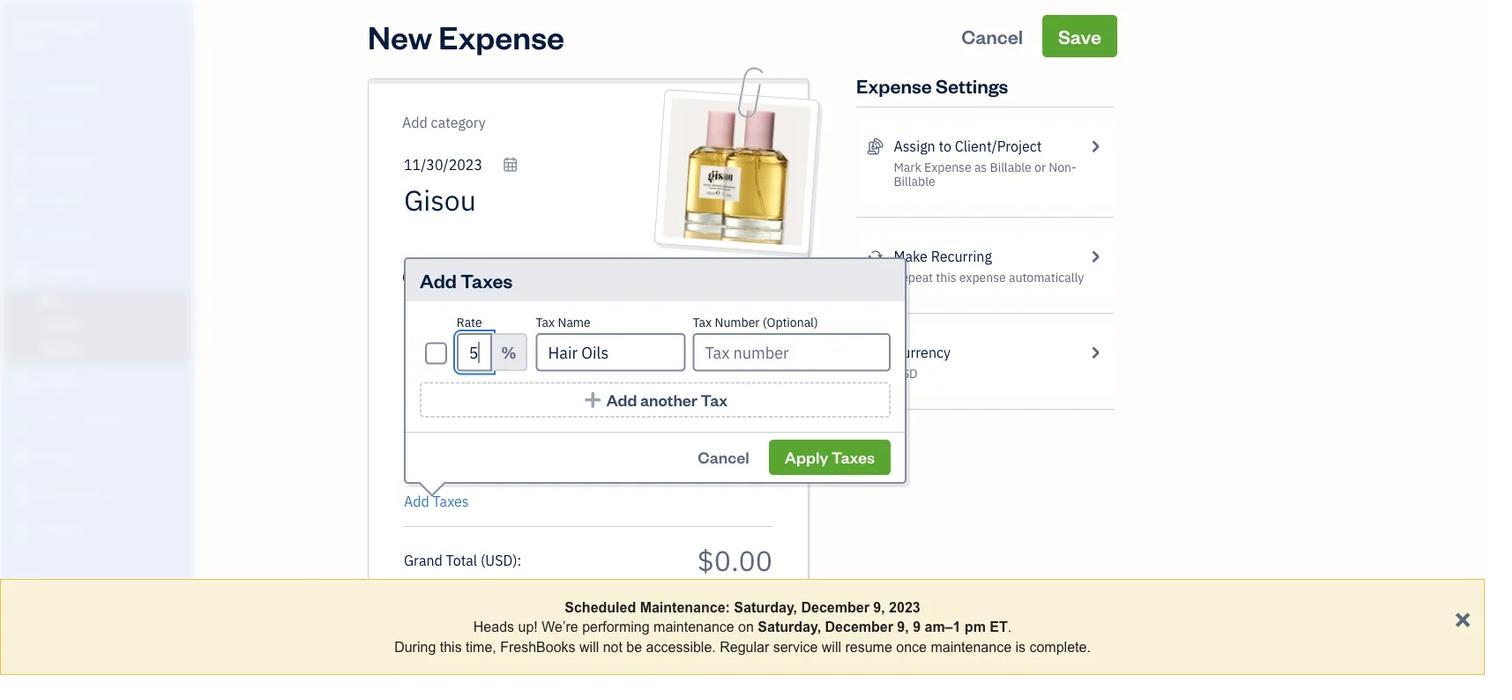 Task type: describe. For each thing, give the bounding box(es) containing it.
apply
[[785, 447, 829, 468]]

cancel for apply taxes
[[698, 447, 749, 468]]

settings
[[936, 73, 1009, 98]]

on
[[738, 620, 754, 635]]

1 vertical spatial 9,
[[897, 620, 909, 635]]

tax for tax number (optional)
[[693, 314, 712, 331]]

add another tax
[[606, 390, 728, 411]]

delete image button
[[689, 217, 776, 245]]

chevronright image
[[1087, 136, 1104, 157]]

new
[[368, 15, 432, 57]]

chevronright image for make recurring
[[1087, 246, 1104, 267]]

expense
[[960, 269, 1006, 286]]

scheduled maintenance: saturday, december 9, 2023 heads up! we're performing maintenance on saturday, december 9, 9 am–1 pm et . during this time, freshbooks will not be accessible. regular service will resume once maintenance is complete.
[[394, 600, 1091, 655]]

grand total ( usd ):
[[404, 551, 522, 570]]

×
[[1455, 602, 1471, 635]]

owner
[[14, 35, 49, 49]]

assign to client/project
[[894, 137, 1042, 156]]

report image
[[11, 522, 33, 540]]

grand
[[404, 551, 443, 570]]

add inside dropdown button
[[404, 493, 429, 511]]

performing
[[582, 620, 650, 635]]

to
[[939, 137, 952, 156]]

this inside scheduled maintenance: saturday, december 9, 2023 heads up! we're performing maintenance on saturday, december 9, 9 am–1 pm et . during this time, freshbooks will not be accessible. regular service will resume once maintenance is complete.
[[440, 639, 462, 655]]

0 vertical spatial saturday,
[[734, 600, 798, 616]]

up!
[[518, 620, 538, 635]]

make recurring
[[894, 247, 992, 266]]

once
[[896, 639, 927, 655]]

(
[[481, 551, 485, 570]]

tax name
[[536, 314, 591, 331]]

mark expense as billable or non- billable
[[894, 159, 1077, 190]]

name
[[558, 314, 591, 331]]

expense for mark expense as billable or non- billable
[[925, 159, 972, 176]]

or
[[1035, 159, 1046, 176]]

):
[[513, 551, 522, 570]]

Date in MM/DD/YYYY format text field
[[404, 156, 519, 174]]

apps link
[[4, 563, 189, 594]]

2023
[[889, 600, 921, 616]]

number
[[715, 314, 760, 331]]

repeat
[[894, 269, 933, 286]]

am–1
[[925, 620, 961, 635]]

Merchant text field
[[404, 183, 645, 218]]

invoice image
[[11, 190, 33, 207]]

1 vertical spatial add taxes
[[404, 493, 469, 511]]

assign
[[894, 137, 936, 156]]

0 horizontal spatial usd
[[485, 551, 513, 570]]

0 vertical spatial add taxes
[[420, 268, 513, 293]]

repeat this expense automatically
[[894, 269, 1084, 286]]

rate
[[457, 314, 482, 331]]

expense image
[[11, 264, 33, 281]]

heads
[[474, 620, 514, 635]]

chevronright image for currency
[[1087, 342, 1104, 363]]

0 horizontal spatial billable
[[894, 173, 936, 190]]

0 vertical spatial maintenance
[[654, 620, 735, 635]]

apply taxes button
[[769, 440, 891, 475]]

recurring
[[931, 247, 992, 266]]

0 vertical spatial add
[[420, 268, 457, 293]]

save
[[1058, 23, 1102, 49]]

be
[[627, 639, 642, 655]]

Description text field
[[395, 267, 764, 479]]

delete image
[[690, 219, 776, 243]]

0 horizontal spatial 9,
[[874, 600, 885, 616]]

refresh image
[[867, 246, 883, 267]]

plus image
[[583, 391, 603, 409]]

not
[[603, 639, 623, 655]]

cancel button for save
[[946, 15, 1039, 57]]

add another tax button
[[420, 382, 891, 418]]

scheduled
[[565, 600, 636, 616]]

× dialog
[[0, 580, 1486, 676]]



Task type: locate. For each thing, give the bounding box(es) containing it.
taxes up 'total'
[[433, 493, 469, 511]]

complete.
[[1030, 639, 1091, 655]]

tax number (optional)
[[693, 314, 818, 331]]

cancel button
[[946, 15, 1039, 57], [682, 440, 765, 475]]

1 vertical spatial maintenance
[[931, 639, 1012, 655]]

1 vertical spatial cancel
[[698, 447, 749, 468]]

usd
[[894, 366, 918, 382], [485, 551, 513, 570]]

add right the plus icon
[[606, 390, 637, 411]]

will left not
[[580, 639, 599, 655]]

billable
[[990, 159, 1032, 176], [894, 173, 936, 190]]

dashboard image
[[11, 79, 33, 96]]

0 horizontal spatial cancel
[[698, 447, 749, 468]]

delete
[[690, 219, 732, 240]]

cancel up settings
[[962, 23, 1023, 49]]

add taxes
[[420, 268, 513, 293], [404, 493, 469, 511]]

expense for new expense
[[439, 15, 565, 57]]

1 vertical spatial this
[[440, 639, 462, 655]]

0 vertical spatial chevronright image
[[1087, 246, 1104, 267]]

saturday, up service
[[758, 620, 821, 635]]

9,
[[874, 600, 885, 616], [897, 620, 909, 635]]

pm
[[965, 620, 986, 635]]

tax inside add another tax button
[[701, 390, 728, 411]]

2 vertical spatial taxes
[[433, 493, 469, 511]]

maintenance:
[[640, 600, 730, 616]]

make
[[894, 247, 928, 266]]

2 vertical spatial expense
[[925, 159, 972, 176]]

time,
[[466, 639, 496, 655]]

mark
[[894, 159, 922, 176]]

timer image
[[11, 411, 33, 429]]

add
[[420, 268, 457, 293], [606, 390, 637, 411], [404, 493, 429, 511]]

add taxes button
[[404, 491, 469, 513]]

ruby
[[14, 16, 45, 33]]

usd down currency
[[894, 366, 918, 382]]

1 will from the left
[[580, 639, 599, 655]]

ruby oranges owner
[[14, 16, 97, 49]]

2 vertical spatial add
[[404, 493, 429, 511]]

1 vertical spatial december
[[825, 620, 894, 635]]

currency
[[894, 344, 951, 362]]

estimate image
[[11, 153, 33, 170]]

1 horizontal spatial will
[[822, 639, 842, 655]]

1 horizontal spatial usd
[[894, 366, 918, 382]]

0 horizontal spatial this
[[440, 639, 462, 655]]

add inside button
[[606, 390, 637, 411]]

client image
[[11, 116, 33, 133]]

taxes inside dropdown button
[[433, 493, 469, 511]]

(optional)
[[763, 314, 818, 331]]

usd right 'total'
[[485, 551, 513, 570]]

9
[[913, 620, 921, 635]]

chevronright image
[[1087, 246, 1104, 267], [1087, 342, 1104, 363]]

service
[[773, 639, 818, 655]]

as
[[975, 159, 987, 176]]

× button
[[1455, 602, 1471, 635]]

1 chevronright image from the top
[[1087, 246, 1104, 267]]

0 vertical spatial december
[[801, 600, 870, 616]]

2 will from the left
[[822, 639, 842, 655]]

2 chevronright image from the top
[[1087, 342, 1104, 363]]

expense inside mark expense as billable or non- billable
[[925, 159, 972, 176]]

regular
[[720, 639, 769, 655]]

tax left the name
[[536, 314, 555, 331]]

tax right another
[[701, 390, 728, 411]]

1 vertical spatial saturday,
[[758, 620, 821, 635]]

1 vertical spatial cancel button
[[682, 440, 765, 475]]

accessible.
[[646, 639, 716, 655]]

tax
[[536, 314, 555, 331], [693, 314, 712, 331], [701, 390, 728, 411]]

apply taxes
[[785, 447, 875, 468]]

automatically
[[1009, 269, 1084, 286]]

this left time,
[[440, 639, 462, 655]]

save button
[[1043, 15, 1118, 57]]

saturday, up on
[[734, 600, 798, 616]]

cancel button up settings
[[946, 15, 1039, 57]]

0 vertical spatial cancel
[[962, 23, 1023, 49]]

add up rate
[[420, 268, 457, 293]]

Tax Rate (Percentage) text field
[[457, 333, 492, 372]]

taxes
[[461, 268, 513, 293], [832, 447, 875, 468], [433, 493, 469, 511]]

0 vertical spatial cancel button
[[946, 15, 1039, 57]]

cancel down add another tax
[[698, 447, 749, 468]]

non-
[[1049, 159, 1077, 176]]

.
[[1008, 620, 1012, 635]]

project image
[[11, 374, 33, 392]]

9, left the 2023
[[874, 600, 885, 616]]

1 horizontal spatial maintenance
[[931, 639, 1012, 655]]

expense settings
[[857, 73, 1009, 98]]

image
[[734, 222, 776, 243]]

0 vertical spatial expense
[[439, 15, 565, 57]]

resume
[[846, 639, 893, 655]]

payment image
[[11, 227, 33, 244]]

main element
[[0, 0, 238, 676]]

0 horizontal spatial cancel button
[[682, 440, 765, 475]]

tax for tax name
[[536, 314, 555, 331]]

saturday,
[[734, 600, 798, 616], [758, 620, 821, 635]]

taxes inside button
[[832, 447, 875, 468]]

add taxes up grand
[[404, 493, 469, 511]]

0 vertical spatial taxes
[[461, 268, 513, 293]]

apps
[[13, 570, 39, 585]]

1 horizontal spatial billable
[[990, 159, 1032, 176]]

cancel
[[962, 23, 1023, 49], [698, 447, 749, 468]]

tax left number
[[693, 314, 712, 331]]

Tax number text field
[[693, 333, 891, 372]]

expense
[[439, 15, 565, 57], [857, 73, 932, 98], [925, 159, 972, 176]]

total
[[446, 551, 477, 570]]

expensesrebilling image
[[867, 136, 883, 157]]

1 horizontal spatial cancel
[[962, 23, 1023, 49]]

Tax name text field
[[536, 333, 686, 372]]

during
[[394, 639, 436, 655]]

money image
[[11, 448, 33, 466]]

et
[[990, 620, 1008, 635]]

billable down assign
[[894, 173, 936, 190]]

Amount (USD) text field
[[697, 542, 773, 579]]

cancel button down another
[[682, 440, 765, 475]]

this
[[936, 269, 957, 286], [440, 639, 462, 655]]

taxes right apply on the right of page
[[832, 447, 875, 468]]

december
[[801, 600, 870, 616], [825, 620, 894, 635]]

9, left 9
[[897, 620, 909, 635]]

taxes up rate
[[461, 268, 513, 293]]

is
[[1016, 639, 1026, 655]]

1 vertical spatial usd
[[485, 551, 513, 570]]

1 vertical spatial add
[[606, 390, 637, 411]]

another
[[640, 390, 698, 411]]

maintenance down maintenance:
[[654, 620, 735, 635]]

we're
[[542, 620, 578, 635]]

this down make recurring
[[936, 269, 957, 286]]

0 vertical spatial this
[[936, 269, 957, 286]]

0 vertical spatial usd
[[894, 366, 918, 382]]

1 horizontal spatial this
[[936, 269, 957, 286]]

add up grand
[[404, 493, 429, 511]]

1 vertical spatial expense
[[857, 73, 932, 98]]

0 horizontal spatial maintenance
[[654, 620, 735, 635]]

0 horizontal spatial will
[[580, 639, 599, 655]]

client/project
[[955, 137, 1042, 156]]

1 vertical spatial taxes
[[832, 447, 875, 468]]

will right service
[[822, 639, 842, 655]]

maintenance
[[654, 620, 735, 635], [931, 639, 1012, 655]]

new expense
[[368, 15, 565, 57]]

1 horizontal spatial 9,
[[897, 620, 909, 635]]

1 vertical spatial chevronright image
[[1087, 342, 1104, 363]]

Category text field
[[402, 112, 553, 133]]

oranges
[[47, 16, 97, 33]]

cancel for save
[[962, 23, 1023, 49]]

cancel button for apply taxes
[[682, 440, 765, 475]]

add taxes up rate
[[420, 268, 513, 293]]

will
[[580, 639, 599, 655], [822, 639, 842, 655]]

0 vertical spatial 9,
[[874, 600, 885, 616]]

1 horizontal spatial cancel button
[[946, 15, 1039, 57]]

billable down client/project
[[990, 159, 1032, 176]]

freshbooks
[[500, 639, 576, 655]]

chart image
[[11, 485, 33, 503]]

maintenance down pm
[[931, 639, 1012, 655]]



Task type: vqa. For each thing, say whether or not it's contained in the screenshot.
TAXES
yes



